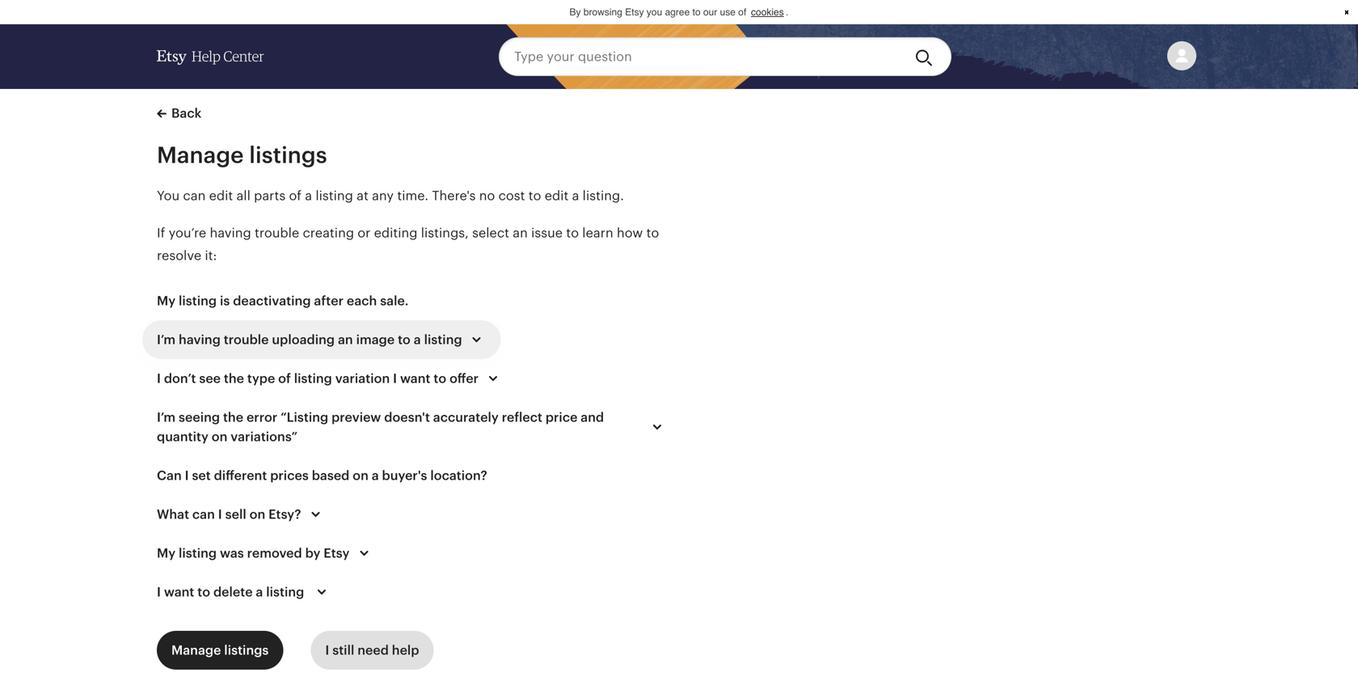 Task type: describe. For each thing, give the bounding box(es) containing it.
learn
[[583, 226, 614, 240]]

use
[[720, 6, 736, 18]]

a right parts
[[305, 188, 312, 203]]

time.
[[397, 188, 429, 203]]

price
[[546, 410, 578, 425]]

by
[[570, 6, 581, 18]]

removed
[[247, 546, 302, 561]]

delete
[[214, 585, 253, 599]]

i left delete
[[157, 585, 161, 599]]

can i set different prices based on a buyer's location? button
[[142, 456, 502, 495]]

i'm for i'm seeing the error "listing preview doesn't accurately reflect price and quantity on variations"
[[157, 410, 176, 425]]

manage listings link
[[157, 631, 283, 670]]

after
[[314, 294, 344, 308]]

still
[[333, 643, 355, 658]]

a inside dropdown button
[[256, 585, 263, 599]]

error
[[247, 410, 278, 425]]

buyer's
[[382, 468, 427, 483]]

can for i
[[192, 507, 215, 522]]

agree
[[665, 6, 690, 18]]

i left don't
[[157, 371, 161, 386]]

creating
[[303, 226, 354, 240]]

0 vertical spatial the
[[224, 371, 244, 386]]

0 horizontal spatial want
[[164, 585, 194, 599]]

listing down removed
[[266, 585, 304, 599]]

listing down the i'm having trouble uploading an image to a listing
[[294, 371, 332, 386]]

my listing is deactivating after each sale. button
[[142, 282, 423, 320]]

0 vertical spatial manage
[[157, 142, 244, 168]]

center
[[224, 49, 264, 64]]

of for you can edit all parts of a listing at any time. there's no cost to edit a listing.
[[289, 188, 302, 203]]

an inside i'm having trouble uploading an image to a listing dropdown button
[[338, 332, 353, 347]]

i'm seeing the error "listing preview doesn't accurately reflect price and quantity on variations"
[[157, 410, 604, 444]]

etsy?
[[269, 507, 301, 522]]

0 vertical spatial listings
[[249, 142, 327, 168]]

my listing is deactivating after each sale.
[[157, 294, 409, 308]]

resolve
[[157, 248, 202, 263]]

doesn't
[[384, 410, 430, 425]]

help
[[392, 643, 419, 658]]

if
[[157, 226, 165, 240]]

i inside dropdown button
[[185, 468, 189, 483]]

you can edit all parts of a listing at any time. there's no cost to edit a listing.
[[157, 188, 624, 203]]

offer
[[450, 371, 479, 386]]

2 edit from the left
[[545, 188, 569, 203]]

listing left at at the left of the page
[[316, 188, 353, 203]]

quantity
[[157, 430, 209, 444]]

uploading
[[272, 332, 335, 347]]

help center
[[192, 49, 264, 64]]

reflect
[[502, 410, 543, 425]]

all
[[237, 188, 251, 203]]

variation
[[335, 371, 390, 386]]

image
[[356, 332, 395, 347]]

you're
[[169, 226, 206, 240]]

need
[[358, 643, 389, 658]]

set
[[192, 468, 211, 483]]

is
[[220, 294, 230, 308]]

.
[[786, 6, 789, 18]]

there's
[[432, 188, 476, 203]]

cost
[[499, 188, 525, 203]]

seeing
[[179, 410, 220, 425]]

our
[[704, 6, 718, 18]]

it:
[[205, 248, 217, 263]]

"listing
[[281, 410, 329, 425]]

etsy image
[[157, 50, 187, 65]]

select
[[472, 226, 510, 240]]

can
[[157, 468, 182, 483]]

accurately
[[433, 410, 499, 425]]

my listing was removed by etsy
[[157, 546, 350, 561]]

a right image
[[414, 332, 421, 347]]

based
[[312, 468, 350, 483]]

parts
[[254, 188, 286, 203]]

i'm having trouble uploading an image to a listing
[[157, 332, 462, 347]]

i still need help link
[[311, 631, 434, 670]]

i don't see the type of listing variation i want to offer button
[[142, 359, 518, 398]]

how
[[617, 226, 643, 240]]

can for edit
[[183, 188, 206, 203]]

by browsing etsy you agree to our use of cookies .
[[570, 6, 789, 18]]

my listing was removed by etsy button
[[142, 534, 389, 573]]

or
[[358, 226, 371, 240]]

what
[[157, 507, 189, 522]]

location?
[[431, 468, 488, 483]]

you
[[647, 6, 663, 18]]

i want to delete a listing
[[157, 585, 308, 599]]

you
[[157, 188, 180, 203]]

Type your question search field
[[499, 37, 903, 76]]



Task type: vqa. For each thing, say whether or not it's contained in the screenshot.
SHOP within 'A DROP IN VISITS TO YOUR SHOP OR SALES CAN MEAN ANY NUMBER OF THINGS, SUCH AS INCREASED COMPETITION, CHANGING TRENDS, A SHIFT IN PURCHASING BEHAVIOR, AND MORE.'
no



Task type: locate. For each thing, give the bounding box(es) containing it.
i'm up quantity
[[157, 410, 176, 425]]

1 horizontal spatial an
[[513, 226, 528, 240]]

1 vertical spatial manage listings
[[171, 643, 269, 658]]

2 vertical spatial on
[[250, 507, 266, 522]]

etsy left "you"
[[625, 6, 644, 18]]

1 my from the top
[[157, 294, 176, 308]]

deactivating
[[233, 294, 311, 308]]

listing left is
[[179, 294, 217, 308]]

can inside dropdown button
[[192, 507, 215, 522]]

manage listings inside manage listings link
[[171, 643, 269, 658]]

sell
[[225, 507, 247, 522]]

can right what
[[192, 507, 215, 522]]

i still need help
[[325, 643, 419, 658]]

manage
[[157, 142, 244, 168], [171, 643, 221, 658]]

1 vertical spatial the
[[223, 410, 244, 425]]

on right based
[[353, 468, 369, 483]]

i
[[157, 371, 161, 386], [393, 371, 397, 386], [185, 468, 189, 483], [218, 507, 222, 522], [157, 585, 161, 599], [325, 643, 330, 658]]

cookie consent dialog
[[0, 0, 1359, 24]]

trouble inside dropdown button
[[224, 332, 269, 347]]

a
[[305, 188, 312, 203], [572, 188, 580, 203], [414, 332, 421, 347], [372, 468, 379, 483], [256, 585, 263, 599]]

0 vertical spatial having
[[210, 226, 251, 240]]

1 vertical spatial having
[[179, 332, 221, 347]]

listing up offer
[[424, 332, 462, 347]]

manage listings up the all
[[157, 142, 327, 168]]

back
[[171, 106, 202, 121]]

0 horizontal spatial on
[[212, 430, 228, 444]]

0 vertical spatial my
[[157, 294, 176, 308]]

having inside if you're having trouble creating or editing listings, select an issue to learn how to resolve it:
[[210, 226, 251, 240]]

etsy
[[625, 6, 644, 18], [324, 546, 350, 561]]

etsy right by
[[324, 546, 350, 561]]

variations"
[[231, 430, 298, 444]]

1 vertical spatial i'm
[[157, 410, 176, 425]]

of right type
[[278, 371, 291, 386]]

by
[[305, 546, 321, 561]]

was
[[220, 546, 244, 561]]

1 horizontal spatial edit
[[545, 188, 569, 203]]

i left still
[[325, 643, 330, 658]]

an inside if you're having trouble creating or editing listings, select an issue to learn how to resolve it:
[[513, 226, 528, 240]]

an
[[513, 226, 528, 240], [338, 332, 353, 347]]

to inside dropdown button
[[398, 332, 411, 347]]

1 vertical spatial trouble
[[224, 332, 269, 347]]

my down what
[[157, 546, 176, 561]]

i'm for i'm having trouble uploading an image to a listing
[[157, 332, 176, 347]]

type
[[247, 371, 275, 386]]

1 vertical spatial on
[[353, 468, 369, 483]]

to right the how
[[647, 226, 660, 240]]

sale.
[[380, 294, 409, 308]]

1 vertical spatial can
[[192, 507, 215, 522]]

0 vertical spatial want
[[400, 371, 431, 386]]

2 horizontal spatial on
[[353, 468, 369, 483]]

i don't see the type of listing variation i want to offer
[[157, 371, 479, 386]]

manage listings down i want to delete a listing
[[171, 643, 269, 658]]

listings down i want to delete a listing dropdown button
[[224, 643, 269, 658]]

to left our
[[693, 6, 701, 18]]

1 vertical spatial manage
[[171, 643, 221, 658]]

back link
[[157, 104, 202, 123]]

to right image
[[398, 332, 411, 347]]

0 horizontal spatial an
[[338, 332, 353, 347]]

the inside i'm seeing the error "listing preview doesn't accurately reflect price and quantity on variations"
[[223, 410, 244, 425]]

having
[[210, 226, 251, 240], [179, 332, 221, 347]]

cookies
[[752, 6, 784, 18]]

1 horizontal spatial on
[[250, 507, 266, 522]]

1 vertical spatial listings
[[224, 643, 269, 658]]

an left image
[[338, 332, 353, 347]]

listings up parts
[[249, 142, 327, 168]]

of right use
[[739, 6, 747, 18]]

None search field
[[499, 37, 952, 76]]

cookies link
[[750, 5, 786, 20]]

etsy inside cookie consent dialog
[[625, 6, 644, 18]]

want up doesn't
[[400, 371, 431, 386]]

don't
[[164, 371, 196, 386]]

0 vertical spatial on
[[212, 430, 228, 444]]

i left sell on the bottom left of page
[[218, 507, 222, 522]]

i'm seeing the error "listing preview doesn't accurately reflect price and quantity on variations" button
[[142, 398, 682, 456]]

i want to delete a listing button
[[142, 573, 346, 612]]

the right "see"
[[224, 371, 244, 386]]

no
[[479, 188, 495, 203]]

on
[[212, 430, 228, 444], [353, 468, 369, 483], [250, 507, 266, 522]]

if you're having trouble creating or editing listings, select an issue to learn how to resolve it:
[[157, 226, 660, 263]]

manage down i want to delete a listing
[[171, 643, 221, 658]]

1 vertical spatial my
[[157, 546, 176, 561]]

edit up "issue"
[[545, 188, 569, 203]]

trouble down parts
[[255, 226, 299, 240]]

having up "see"
[[179, 332, 221, 347]]

my down resolve
[[157, 294, 176, 308]]

1 edit from the left
[[209, 188, 233, 203]]

listing
[[316, 188, 353, 203], [179, 294, 217, 308], [424, 332, 462, 347], [294, 371, 332, 386], [179, 546, 217, 561], [266, 585, 304, 599]]

0 vertical spatial of
[[739, 6, 747, 18]]

can
[[183, 188, 206, 203], [192, 507, 215, 522]]

to left the "learn"
[[566, 226, 579, 240]]

of right parts
[[289, 188, 302, 203]]

etsy inside dropdown button
[[324, 546, 350, 561]]

to inside cookie consent dialog
[[693, 6, 701, 18]]

2 i'm from the top
[[157, 410, 176, 425]]

i left set
[[185, 468, 189, 483]]

help center link
[[157, 34, 264, 79]]

each
[[347, 294, 377, 308]]

i'm up don't
[[157, 332, 176, 347]]

of inside dropdown button
[[278, 371, 291, 386]]

a left listing.
[[572, 188, 580, 203]]

i'm
[[157, 332, 176, 347], [157, 410, 176, 425]]

a right delete
[[256, 585, 263, 599]]

listings
[[249, 142, 327, 168], [224, 643, 269, 658]]

my for my listing was removed by etsy
[[157, 546, 176, 561]]

to left offer
[[434, 371, 447, 386]]

my for my listing is deactivating after each sale.
[[157, 294, 176, 308]]

on down seeing
[[212, 430, 228, 444]]

listing left 'was'
[[179, 546, 217, 561]]

listings,
[[421, 226, 469, 240]]

manage listings
[[157, 142, 327, 168], [171, 643, 269, 658]]

can right you
[[183, 188, 206, 203]]

on right sell on the bottom left of page
[[250, 507, 266, 522]]

issue
[[532, 226, 563, 240]]

the left error
[[223, 410, 244, 425]]

a left buyer's
[[372, 468, 379, 483]]

see
[[199, 371, 221, 386]]

what can i sell on etsy? button
[[142, 495, 340, 534]]

2 my from the top
[[157, 546, 176, 561]]

i'm inside dropdown button
[[157, 332, 176, 347]]

editing
[[374, 226, 418, 240]]

having up it:
[[210, 226, 251, 240]]

1 vertical spatial etsy
[[324, 546, 350, 561]]

any
[[372, 188, 394, 203]]

trouble inside if you're having trouble creating or editing listings, select an issue to learn how to resolve it:
[[255, 226, 299, 240]]

edit
[[209, 188, 233, 203], [545, 188, 569, 203]]

can i set different prices based on a buyer's location?
[[157, 468, 488, 483]]

an left "issue"
[[513, 226, 528, 240]]

i right variation
[[393, 371, 397, 386]]

i'm having trouble uploading an image to a listing button
[[142, 320, 501, 359]]

my inside "my listing was removed by etsy" dropdown button
[[157, 546, 176, 561]]

to left delete
[[198, 585, 210, 599]]

at
[[357, 188, 369, 203]]

1 vertical spatial of
[[289, 188, 302, 203]]

0 horizontal spatial etsy
[[324, 546, 350, 561]]

1 vertical spatial an
[[338, 332, 353, 347]]

of inside cookie consent dialog
[[739, 6, 747, 18]]

trouble up type
[[224, 332, 269, 347]]

my
[[157, 294, 176, 308], [157, 546, 176, 561]]

my inside my listing is deactivating after each sale. dropdown button
[[157, 294, 176, 308]]

0 vertical spatial can
[[183, 188, 206, 203]]

on inside dropdown button
[[353, 468, 369, 483]]

0 vertical spatial manage listings
[[157, 142, 327, 168]]

i'm inside i'm seeing the error "listing preview doesn't accurately reflect price and quantity on variations"
[[157, 410, 176, 425]]

want left delete
[[164, 585, 194, 599]]

and
[[581, 410, 604, 425]]

help
[[192, 49, 221, 64]]

1 vertical spatial want
[[164, 585, 194, 599]]

of for i don't see the type of listing variation i want to offer
[[278, 371, 291, 386]]

different
[[214, 468, 267, 483]]

edit left the all
[[209, 188, 233, 203]]

to right the "cost"
[[529, 188, 542, 203]]

the
[[224, 371, 244, 386], [223, 410, 244, 425]]

2 vertical spatial of
[[278, 371, 291, 386]]

on inside i'm seeing the error "listing preview doesn't accurately reflect price and quantity on variations"
[[212, 430, 228, 444]]

1 horizontal spatial etsy
[[625, 6, 644, 18]]

0 horizontal spatial edit
[[209, 188, 233, 203]]

0 vertical spatial trouble
[[255, 226, 299, 240]]

trouble
[[255, 226, 299, 240], [224, 332, 269, 347]]

0 vertical spatial etsy
[[625, 6, 644, 18]]

prices
[[270, 468, 309, 483]]

listing.
[[583, 188, 624, 203]]

manage down the back
[[157, 142, 244, 168]]

having inside i'm having trouble uploading an image to a listing dropdown button
[[179, 332, 221, 347]]

1 horizontal spatial want
[[400, 371, 431, 386]]

what can i sell on etsy?
[[157, 507, 301, 522]]

browsing
[[584, 6, 623, 18]]

0 vertical spatial an
[[513, 226, 528, 240]]

of
[[739, 6, 747, 18], [289, 188, 302, 203], [278, 371, 291, 386]]

preview
[[332, 410, 381, 425]]

1 i'm from the top
[[157, 332, 176, 347]]

0 vertical spatial i'm
[[157, 332, 176, 347]]



